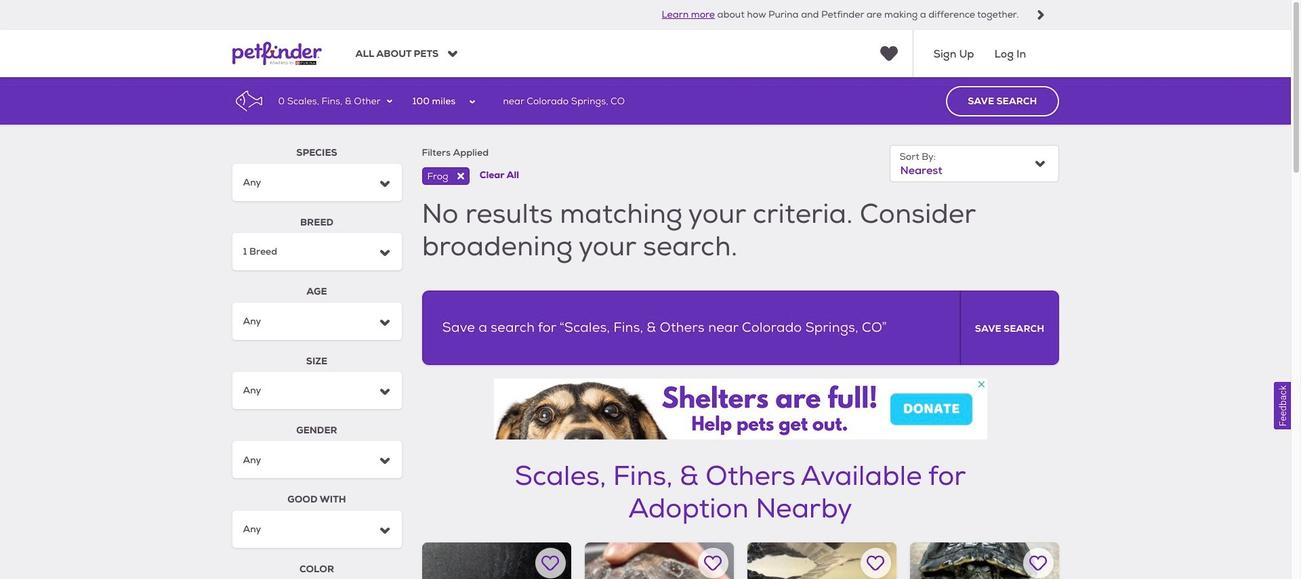 Task type: describe. For each thing, give the bounding box(es) containing it.
thora, adoptable turtle, adult female turtle, colorado springs, co. image
[[747, 543, 896, 579]]

advertisement element
[[494, 379, 987, 440]]

bashful, adoptable turtle, adult female turtle, colorado springs, co. image
[[910, 543, 1059, 579]]



Task type: vqa. For each thing, say whether or not it's contained in the screenshot.
Female
no



Task type: locate. For each thing, give the bounding box(es) containing it.
shelly, adoptable turtle, adult female turtle, denver, co. image
[[585, 543, 734, 579]]

petfinder home image
[[232, 30, 322, 78]]

main content
[[0, 78, 1291, 579]]

kobe, adoptable reptile, adult male lizard, brighton, co. image
[[422, 543, 571, 579]]



